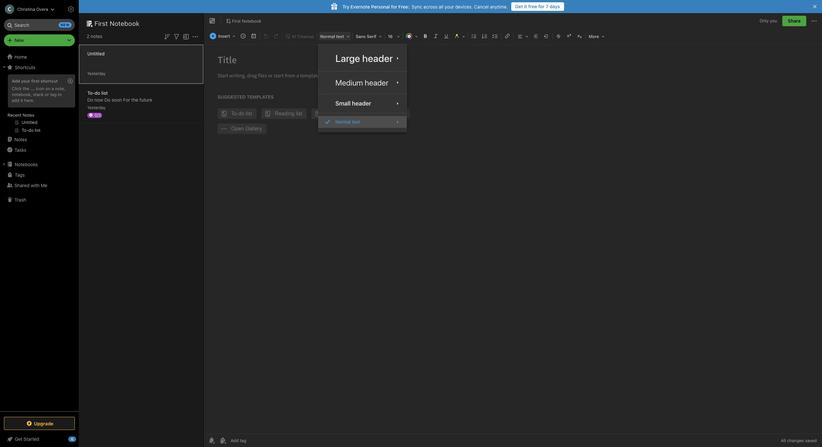 Task type: locate. For each thing, give the bounding box(es) containing it.
it
[[524, 4, 527, 9], [21, 98, 23, 103]]

overa
[[36, 6, 48, 12]]

all
[[439, 4, 444, 9]]

first
[[31, 78, 39, 84]]

recent notes
[[8, 113, 34, 118]]

header down serif
[[362, 53, 393, 64]]

0 horizontal spatial do
[[87, 97, 93, 103]]

0 vertical spatial get
[[515, 4, 523, 9]]

expand notebooks image
[[2, 162, 7, 167]]

tree containing home
[[0, 52, 79, 412]]

share button
[[783, 16, 807, 26]]

first up the task icon
[[232, 18, 241, 24]]

1 horizontal spatial the
[[131, 97, 138, 103]]

[object Object] field
[[318, 74, 407, 91]]

1 vertical spatial yesterday
[[87, 105, 106, 110]]

1 horizontal spatial more actions field
[[811, 16, 818, 26]]

for left free:
[[391, 4, 397, 9]]

0 horizontal spatial first
[[95, 20, 108, 27]]

soon
[[112, 97, 122, 103]]

only you
[[760, 18, 777, 23]]

1 vertical spatial notes
[[14, 137, 27, 142]]

started
[[24, 437, 39, 443]]

days
[[550, 4, 560, 9]]

1 [object object] field from the top
[[318, 48, 407, 69]]

the inside 'to-do list do now do soon for the future'
[[131, 97, 138, 103]]

notes up tasks
[[14, 137, 27, 142]]

0 vertical spatial your
[[445, 4, 454, 9]]

Alignment field
[[514, 32, 531, 41]]

text left sans
[[336, 34, 344, 39]]

notebook
[[242, 18, 261, 24], [110, 20, 140, 27]]

it down notebook,
[[21, 98, 23, 103]]

tree
[[0, 52, 79, 412]]

0 vertical spatial yesterday
[[87, 71, 106, 76]]

0 horizontal spatial more actions field
[[191, 32, 199, 41]]

normal text down small
[[336, 119, 360, 125]]

shortcut
[[41, 78, 58, 84]]

home
[[14, 54, 27, 60]]

0 horizontal spatial the
[[23, 86, 29, 91]]

get left free
[[515, 4, 523, 9]]

your up click the ... at the left of page
[[21, 78, 30, 84]]

icon
[[36, 86, 44, 91]]

2 [object object] field from the top
[[318, 97, 407, 111]]

do
[[87, 97, 93, 103], [104, 97, 110, 103]]

[object Object] field
[[318, 48, 407, 69], [318, 97, 407, 111], [318, 116, 407, 128]]

yesterday up 0/3
[[87, 105, 106, 110]]

[object object] field up normal text menu item
[[318, 97, 407, 111]]

first inside button
[[232, 18, 241, 24]]

0 horizontal spatial get
[[15, 437, 22, 443]]

insert link image
[[503, 32, 512, 41]]

Font color field
[[404, 32, 420, 41]]

0 vertical spatial normal
[[320, 34, 335, 39]]

untitled
[[87, 51, 105, 56]]

for
[[539, 4, 545, 9], [391, 4, 397, 9]]

1 vertical spatial [object object] field
[[318, 97, 407, 111]]

text
[[336, 34, 344, 39], [352, 119, 360, 125]]

notebook,
[[12, 92, 32, 97]]

Note Editor text field
[[204, 45, 822, 434]]

devices.
[[455, 4, 473, 9]]

get started
[[15, 437, 39, 443]]

0 vertical spatial text
[[336, 34, 344, 39]]

settings image
[[67, 5, 75, 13]]

[object object] field down sans
[[318, 48, 407, 69]]

1 vertical spatial normal
[[336, 119, 351, 125]]

your
[[445, 4, 454, 9], [21, 78, 30, 84]]

all
[[781, 439, 786, 444]]

2 for from the left
[[391, 4, 397, 9]]

for for 7
[[539, 4, 545, 9]]

notes
[[23, 113, 34, 118], [14, 137, 27, 142]]

header for small header
[[352, 100, 371, 107]]

1 yesterday from the top
[[87, 71, 106, 76]]

first notebook up the task icon
[[232, 18, 261, 24]]

1 vertical spatial it
[[21, 98, 23, 103]]

1 vertical spatial normal text
[[336, 119, 360, 125]]

1 vertical spatial header
[[365, 78, 389, 87]]

1 horizontal spatial do
[[104, 97, 110, 103]]

the left the ...
[[23, 86, 29, 91]]

0 vertical spatial the
[[23, 86, 29, 91]]

0 horizontal spatial normal
[[320, 34, 335, 39]]

1 horizontal spatial it
[[524, 4, 527, 9]]

across
[[424, 4, 438, 9]]

1 vertical spatial get
[[15, 437, 22, 443]]

get inside help and learning task checklist field
[[15, 437, 22, 443]]

more actions field right view options field
[[191, 32, 199, 41]]

1 horizontal spatial first notebook
[[232, 18, 261, 24]]

[object object] field down small header link
[[318, 116, 407, 128]]

normal text inside field
[[320, 34, 344, 39]]

first notebook up notes
[[95, 20, 140, 27]]

it inside icon on a note, notebook, stack or tag to add it here.
[[21, 98, 23, 103]]

to-
[[87, 90, 95, 96]]

0 vertical spatial it
[[524, 4, 527, 9]]

1 horizontal spatial for
[[539, 4, 545, 9]]

0 vertical spatial header
[[362, 53, 393, 64]]

1 vertical spatial your
[[21, 78, 30, 84]]

yesterday up do
[[87, 71, 106, 76]]

1 horizontal spatial first
[[232, 18, 241, 24]]

0 horizontal spatial it
[[21, 98, 23, 103]]

header up small header link
[[365, 78, 389, 87]]

trash
[[14, 197, 26, 203]]

0 vertical spatial normal text
[[320, 34, 344, 39]]

[object object] field containing large header
[[318, 48, 407, 69]]

icon on a note, notebook, stack or tag to add it here.
[[12, 86, 65, 103]]

Search text field
[[9, 19, 70, 31]]

Help and Learning task checklist field
[[0, 435, 79, 445]]

1 vertical spatial text
[[352, 119, 360, 125]]

View options field
[[181, 32, 190, 41]]

Sort options field
[[163, 32, 171, 41]]

header inside field
[[365, 78, 389, 87]]

free:
[[399, 4, 410, 9]]

text down small header
[[352, 119, 360, 125]]

notes right recent
[[23, 113, 34, 118]]

for left '7' at the top of page
[[539, 4, 545, 9]]

1 horizontal spatial get
[[515, 4, 523, 9]]

large header link
[[318, 48, 407, 69]]

do down to-
[[87, 97, 93, 103]]

1 for from the left
[[539, 4, 545, 9]]

task image
[[239, 32, 248, 41]]

italic image
[[431, 32, 441, 41]]

1 horizontal spatial your
[[445, 4, 454, 9]]

future
[[140, 97, 152, 103]]

small
[[336, 100, 351, 107]]

more actions field right share button
[[811, 16, 818, 26]]

1 horizontal spatial text
[[352, 119, 360, 125]]

new
[[61, 23, 70, 27]]

do down list
[[104, 97, 110, 103]]

stack
[[33, 92, 44, 97]]

changes
[[787, 439, 804, 444]]

normal text
[[320, 34, 344, 39], [336, 119, 360, 125]]

1 vertical spatial the
[[131, 97, 138, 103]]

More actions field
[[811, 16, 818, 26], [191, 32, 199, 41]]

header up normal text menu item
[[352, 100, 371, 107]]

your right the all
[[445, 4, 454, 9]]

shortcuts button
[[0, 62, 78, 73]]

0 vertical spatial notes
[[23, 113, 34, 118]]

group
[[0, 73, 78, 137]]

upgrade button
[[4, 418, 75, 431]]

0 vertical spatial [object object] field
[[318, 48, 407, 69]]

first up notes
[[95, 20, 108, 27]]

a
[[52, 86, 54, 91]]

1 horizontal spatial normal
[[336, 119, 351, 125]]

get left started
[[15, 437, 22, 443]]

bold image
[[421, 32, 430, 41]]

new button
[[4, 34, 75, 46]]

for inside get it free for 7 days button
[[539, 4, 545, 9]]

now
[[95, 97, 103, 103]]

normal
[[320, 34, 335, 39], [336, 119, 351, 125]]

normal text up large
[[320, 34, 344, 39]]

it left free
[[524, 4, 527, 9]]

get for get started
[[15, 437, 22, 443]]

3 [object object] field from the top
[[318, 116, 407, 128]]

get inside button
[[515, 4, 523, 9]]

first
[[232, 18, 241, 24], [95, 20, 108, 27]]

the right the for
[[131, 97, 138, 103]]

Account field
[[0, 3, 55, 16]]

first notebook
[[232, 18, 261, 24], [95, 20, 140, 27]]

personal
[[371, 4, 390, 9]]

add filters image
[[173, 33, 181, 41]]

notes link
[[0, 134, 78, 145]]

Add tag field
[[230, 438, 279, 444]]

group containing add your first shortcut
[[0, 73, 78, 137]]

2 yesterday from the top
[[87, 105, 106, 110]]

your inside group
[[21, 78, 30, 84]]

7
[[546, 4, 549, 9]]

0 horizontal spatial for
[[391, 4, 397, 9]]

0 horizontal spatial text
[[336, 34, 344, 39]]

try evernote personal for free: sync across all your devices. cancel anytime.
[[343, 4, 508, 9]]

1 horizontal spatial notebook
[[242, 18, 261, 24]]

notes inside notes link
[[14, 137, 27, 142]]

with
[[31, 183, 40, 188]]

0 horizontal spatial your
[[21, 78, 30, 84]]

first notebook inside button
[[232, 18, 261, 24]]

header
[[362, 53, 393, 64], [365, 78, 389, 87], [352, 100, 371, 107]]

2 vertical spatial [object object] field
[[318, 116, 407, 128]]

free
[[529, 4, 537, 9]]

Font size field
[[386, 32, 402, 41]]

normal text link
[[318, 116, 407, 128]]

tags button
[[0, 170, 78, 180]]

2 vertical spatial header
[[352, 100, 371, 107]]



Task type: describe. For each thing, give the bounding box(es) containing it.
0 vertical spatial more actions field
[[811, 16, 818, 26]]

new search field
[[9, 19, 72, 31]]

outdent image
[[542, 32, 551, 41]]

add a reminder image
[[208, 437, 216, 445]]

the inside group
[[23, 86, 29, 91]]

6
[[71, 438, 73, 442]]

2 notes
[[87, 33, 102, 39]]

Highlight field
[[452, 32, 467, 41]]

click to collapse image
[[76, 436, 81, 444]]

0 horizontal spatial first notebook
[[95, 20, 140, 27]]

get for get it free for 7 days
[[515, 4, 523, 9]]

new
[[14, 37, 24, 43]]

add your first shortcut
[[12, 78, 58, 84]]

saved
[[805, 439, 817, 444]]

add
[[12, 78, 20, 84]]

large
[[336, 53, 360, 64]]

shared
[[14, 183, 29, 188]]

shortcuts
[[15, 65, 35, 70]]

superscript image
[[565, 32, 574, 41]]

get it free for 7 days button
[[511, 2, 564, 11]]

sans
[[356, 34, 366, 39]]

anytime.
[[490, 4, 508, 9]]

do
[[95, 90, 100, 96]]

tags
[[15, 172, 25, 178]]

2
[[87, 33, 89, 39]]

subscript image
[[575, 32, 584, 41]]

numbered list image
[[480, 32, 489, 41]]

christina overa
[[17, 6, 48, 12]]

you
[[770, 18, 777, 23]]

Font family field
[[354, 32, 384, 41]]

trash link
[[0, 195, 78, 205]]

click
[[12, 86, 22, 91]]

christina
[[17, 6, 35, 12]]

sans serif
[[356, 34, 377, 39]]

normal inside menu item
[[336, 119, 351, 125]]

more actions image
[[811, 17, 818, 25]]

1 do from the left
[[87, 97, 93, 103]]

bulleted list image
[[470, 32, 479, 41]]

16
[[388, 34, 393, 39]]

click the ...
[[12, 86, 35, 91]]

expand note image
[[208, 17, 216, 25]]

more actions image
[[191, 33, 199, 41]]

normal inside field
[[320, 34, 335, 39]]

here.
[[24, 98, 34, 103]]

0 horizontal spatial notebook
[[110, 20, 140, 27]]

1 vertical spatial more actions field
[[191, 32, 199, 41]]

to
[[58, 92, 62, 97]]

list
[[101, 90, 108, 96]]

underline image
[[442, 32, 451, 41]]

calendar event image
[[249, 32, 258, 41]]

evernote
[[351, 4, 370, 9]]

upgrade
[[34, 421, 53, 427]]

add
[[12, 98, 19, 103]]

2 do from the left
[[104, 97, 110, 103]]

small header link
[[318, 97, 407, 111]]

more
[[589, 34, 599, 39]]

tasks
[[14, 147, 26, 153]]

recent
[[8, 113, 21, 118]]

medium header link
[[318, 74, 407, 91]]

cancel
[[474, 4, 489, 9]]

Add filters field
[[173, 32, 181, 41]]

dropdown list menu
[[318, 48, 407, 128]]

0/3
[[95, 113, 101, 118]]

only
[[760, 18, 769, 23]]

small header
[[336, 100, 371, 107]]

Heading level field
[[318, 32, 352, 41]]

to-do list do now do soon for the future
[[87, 90, 152, 103]]

note,
[[55, 86, 65, 91]]

checklist image
[[491, 32, 500, 41]]

text inside menu item
[[352, 119, 360, 125]]

sync
[[412, 4, 422, 9]]

notes inside group
[[23, 113, 34, 118]]

text inside field
[[336, 34, 344, 39]]

first notebook button
[[224, 16, 264, 26]]

or
[[45, 92, 49, 97]]

notes
[[91, 33, 102, 39]]

tag
[[50, 92, 57, 97]]

notebooks
[[15, 162, 38, 167]]

shared with me link
[[0, 180, 78, 191]]

indent image
[[532, 32, 541, 41]]

header for medium header
[[365, 78, 389, 87]]

serif
[[367, 34, 377, 39]]

get it free for 7 days
[[515, 4, 560, 9]]

medium
[[336, 78, 363, 87]]

More field
[[587, 32, 607, 41]]

for for free:
[[391, 4, 397, 9]]

notebooks link
[[0, 159, 78, 170]]

home link
[[0, 52, 79, 62]]

strikethrough image
[[554, 32, 563, 41]]

normal text inside menu item
[[336, 119, 360, 125]]

add tag image
[[219, 437, 227, 445]]

try
[[343, 4, 350, 9]]

me
[[41, 183, 47, 188]]

on
[[45, 86, 50, 91]]

shared with me
[[14, 183, 47, 188]]

...
[[30, 86, 35, 91]]

insert
[[218, 33, 230, 39]]

header for large header
[[362, 53, 393, 64]]

notebook inside button
[[242, 18, 261, 24]]

normal text menu item
[[318, 116, 407, 128]]

for
[[123, 97, 130, 103]]

[object object] field containing small header
[[318, 97, 407, 111]]

large header
[[336, 53, 393, 64]]

share
[[788, 18, 801, 24]]

it inside button
[[524, 4, 527, 9]]

note window element
[[204, 13, 822, 448]]

medium header
[[336, 78, 389, 87]]

tasks button
[[0, 145, 78, 155]]

all changes saved
[[781, 439, 817, 444]]

[object object] field containing normal text
[[318, 116, 407, 128]]

Insert field
[[208, 32, 238, 41]]



Task type: vqa. For each thing, say whether or not it's contained in the screenshot.
second row from the top of the page
no



